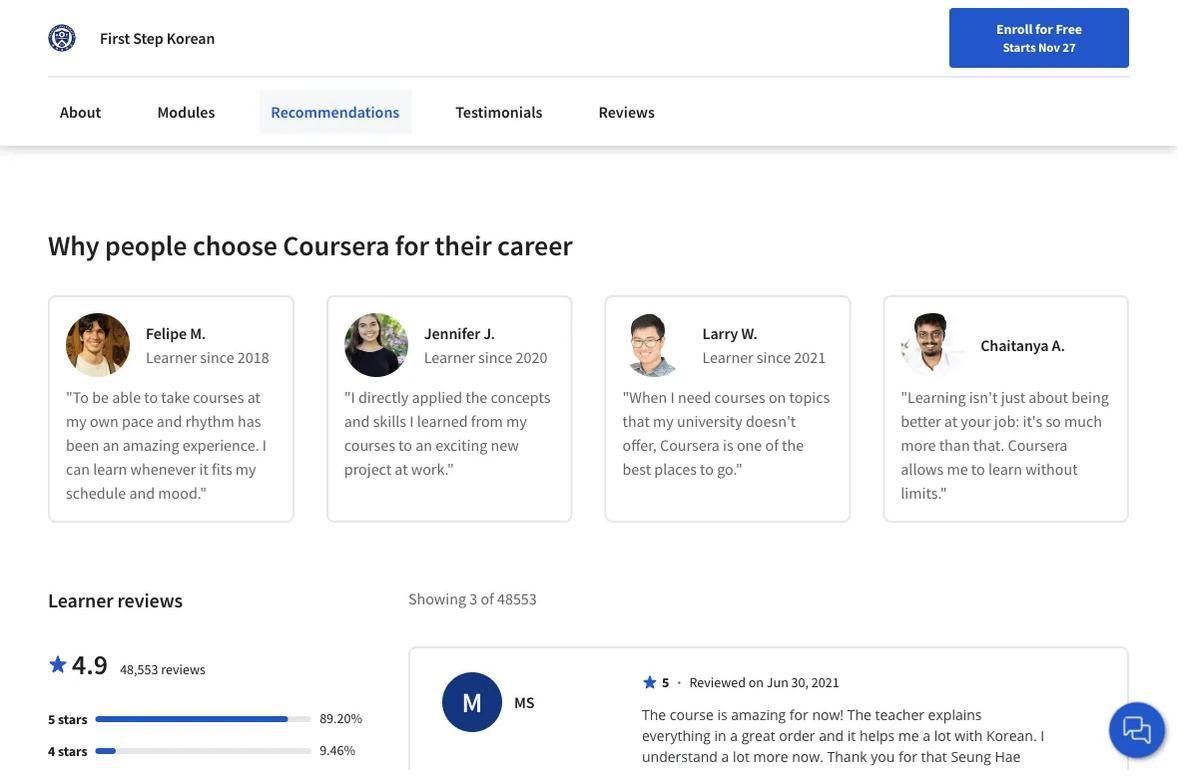 Task type: vqa. For each thing, say whether or not it's contained in the screenshot.
ALSO in the left bottom of the page
no



Task type: locate. For each thing, give the bounding box(es) containing it.
the
[[466, 388, 488, 408], [782, 436, 804, 455]]

i right korean.
[[1041, 727, 1045, 746]]

chaitanya a.
[[981, 336, 1065, 356]]

me inside the "learning isn't just about being better at your job: it's so much more than that. coursera allows me to learn without limits."
[[947, 459, 968, 479]]

learner inside jennifer j. learner since 2020
[[424, 348, 475, 368]]

2 horizontal spatial coursera
[[1008, 436, 1068, 455]]

0 vertical spatial that
[[623, 412, 650, 432]]

0 vertical spatial me
[[947, 459, 968, 479]]

applied
[[412, 388, 462, 408]]

exciting
[[436, 436, 488, 455]]

2 vertical spatial more
[[753, 748, 788, 767]]

learner down the felipe
[[146, 348, 197, 368]]

"i directly applied the concepts and skills i learned from my courses to an exciting new project at work."
[[344, 388, 551, 479]]

0 vertical spatial lot
[[934, 727, 951, 746]]

reviews
[[117, 589, 183, 614], [161, 661, 206, 679]]

1 vertical spatial stars
[[58, 743, 87, 761]]

reviews up '48,553'
[[117, 589, 183, 614]]

teacher
[[875, 706, 925, 725]]

for up nov
[[1036, 20, 1053, 38]]

the up helps
[[848, 706, 872, 725]]

1 vertical spatial that
[[921, 748, 947, 767]]

need
[[678, 388, 711, 408]]

more up university!
[[753, 748, 788, 767]]

a up yonsei
[[722, 748, 729, 767]]

0 horizontal spatial 5
[[48, 711, 55, 729]]

just
[[1001, 388, 1026, 408]]

more
[[110, 105, 142, 123], [901, 436, 936, 455], [753, 748, 788, 767]]

felipe m. learner since 2018
[[146, 324, 269, 368]]

1 horizontal spatial the
[[782, 436, 804, 455]]

it inside '"to be able to take courses at my own pace and rhythm has been an amazing experience. i can learn whenever it fits my schedule and mood."'
[[199, 459, 209, 479]]

amazing inside '"to be able to take courses at my own pace and rhythm has been an amazing experience. i can learn whenever it fits my schedule and mood."'
[[123, 436, 179, 455]]

learner inside felipe m. learner since 2018
[[146, 348, 197, 368]]

1 vertical spatial 5
[[48, 711, 55, 729]]

1 horizontal spatial it
[[848, 727, 856, 746]]

at up than
[[944, 412, 958, 432]]

1 an from the left
[[103, 436, 119, 455]]

thank
[[827, 748, 867, 767]]

offer,
[[623, 436, 657, 455]]

1 vertical spatial of
[[481, 589, 494, 609]]

coursera inside "when i need courses on topics that my university doesn't offer, coursera is one of the best places to go."
[[660, 436, 720, 455]]

be
[[92, 388, 109, 408]]

learner
[[146, 348, 197, 368], [424, 348, 475, 368], [703, 348, 754, 368], [48, 589, 113, 614]]

0 vertical spatial the
[[466, 388, 488, 408]]

0 vertical spatial 2021
[[794, 348, 826, 368]]

1 vertical spatial more
[[901, 436, 936, 455]]

for
[[1036, 20, 1053, 38], [395, 228, 429, 263], [790, 706, 809, 725], [899, 748, 918, 767]]

on
[[769, 388, 786, 408], [749, 674, 764, 692]]

to inside "when i need courses on topics that my university doesn't offer, coursera is one of the best places to go."
[[700, 459, 714, 479]]

to down skills
[[399, 436, 412, 455]]

isn't
[[969, 388, 998, 408]]

me inside the course is amazing for now! the teacher explains everything in a great order and it helps me a lot with korean. i understand a lot more now. thank you for that seung hae kang and yonsei university!
[[899, 727, 919, 746]]

1 vertical spatial lot
[[733, 748, 750, 767]]

amazing up whenever
[[123, 436, 179, 455]]

fits
[[212, 459, 232, 479]]

reviews right '48,553'
[[161, 661, 206, 679]]

learner inside larry w. learner since 2021
[[703, 348, 754, 368]]

at inside the "learning isn't just about being better at your job: it's so much more than that. coursera allows me to learn without limits."
[[944, 412, 958, 432]]

on left jun
[[749, 674, 764, 692]]

why people choose coursera for their career
[[48, 228, 573, 263]]

learn inside the "learning isn't just about being better at your job: it's so much more than that. coursera allows me to learn without limits."
[[989, 459, 1023, 479]]

starts
[[1003, 39, 1036, 55]]

1 horizontal spatial more
[[753, 748, 788, 767]]

better
[[901, 412, 941, 432]]

whenever
[[130, 459, 196, 479]]

2 horizontal spatial at
[[944, 412, 958, 432]]

5
[[662, 674, 669, 692], [48, 711, 55, 729]]

more down the better
[[901, 436, 936, 455]]

is left one
[[723, 436, 734, 455]]

2021 up topics
[[794, 348, 826, 368]]

the inside "when i need courses on topics that my university doesn't offer, coursera is one of the best places to go."
[[782, 436, 804, 455]]

i left the need
[[671, 388, 675, 408]]

89.20%
[[320, 710, 362, 728]]

5 for 5
[[662, 674, 669, 692]]

1 horizontal spatial 5
[[662, 674, 669, 692]]

of
[[765, 436, 779, 455], [481, 589, 494, 609]]

free
[[1056, 20, 1082, 38]]

lot up yonsei
[[733, 748, 750, 767]]

2 stars from the top
[[58, 743, 87, 761]]

explains
[[928, 706, 982, 725]]

1 vertical spatial reviews
[[161, 661, 206, 679]]

0 vertical spatial it
[[199, 459, 209, 479]]

m.
[[190, 324, 206, 344]]

since for m.
[[200, 348, 234, 368]]

best
[[623, 459, 651, 479]]

stars up the 4 stars
[[58, 711, 87, 729]]

0 vertical spatial reviews
[[117, 589, 183, 614]]

learn for that.
[[989, 459, 1023, 479]]

the up from
[[466, 388, 488, 408]]

stars for 5 stars
[[58, 711, 87, 729]]

the inside the "i directly applied the concepts and skills i learned from my courses to an exciting new project at work."
[[466, 388, 488, 408]]

testimonials link
[[444, 90, 555, 134]]

1 horizontal spatial on
[[769, 388, 786, 408]]

courses up project
[[344, 436, 395, 455]]

courses up university
[[715, 388, 766, 408]]

since down m.
[[200, 348, 234, 368]]

0 vertical spatial more
[[110, 105, 142, 123]]

0 vertical spatial of
[[765, 436, 779, 455]]

kang
[[642, 769, 675, 771]]

0 horizontal spatial of
[[481, 589, 494, 609]]

lot
[[934, 727, 951, 746], [733, 748, 750, 767]]

1 vertical spatial me
[[899, 727, 919, 746]]

2021 for reviewed on jun 30, 2021
[[812, 674, 839, 692]]

the down doesn't
[[782, 436, 804, 455]]

stars for 4 stars
[[58, 743, 87, 761]]

0 horizontal spatial it
[[199, 459, 209, 479]]

learned
[[417, 412, 468, 432]]

1 vertical spatial on
[[749, 674, 764, 692]]

directly
[[358, 388, 409, 408]]

at inside '"to be able to take courses at my own pace and rhythm has been an amazing experience. i can learn whenever it fits my schedule and mood."'
[[247, 388, 261, 408]]

their
[[435, 228, 492, 263]]

an
[[103, 436, 119, 455], [416, 436, 432, 455]]

is up in
[[717, 706, 728, 725]]

0 horizontal spatial amazing
[[123, 436, 179, 455]]

more inside button
[[110, 105, 142, 123]]

my right "fits"
[[235, 459, 256, 479]]

0 horizontal spatial on
[[749, 674, 764, 692]]

felipe
[[146, 324, 187, 344]]

to down that.
[[971, 459, 985, 479]]

that.
[[973, 436, 1005, 455]]

1 vertical spatial it
[[848, 727, 856, 746]]

enroll
[[997, 20, 1033, 38]]

for up 'order'
[[790, 706, 809, 725]]

mood."
[[158, 483, 207, 503]]

learn for an
[[93, 459, 127, 479]]

1 horizontal spatial of
[[765, 436, 779, 455]]

0 horizontal spatial learn
[[93, 459, 127, 479]]

5 up 4
[[48, 711, 55, 729]]

0 horizontal spatial the
[[466, 388, 488, 408]]

2021 right 30,
[[812, 674, 839, 692]]

4.9
[[72, 648, 108, 683]]

i inside the "i directly applied the concepts and skills i learned from my courses to an exciting new project at work."
[[410, 412, 414, 432]]

1 horizontal spatial a
[[730, 727, 738, 746]]

0 horizontal spatial since
[[200, 348, 234, 368]]

stars
[[58, 711, 87, 729], [58, 743, 87, 761]]

of right 3 on the left of page
[[481, 589, 494, 609]]

first
[[100, 28, 130, 48]]

learn down that.
[[989, 459, 1023, 479]]

2 vertical spatial at
[[395, 459, 408, 479]]

doesn't
[[746, 412, 796, 432]]

lot down explains
[[934, 727, 951, 746]]

schedule
[[66, 483, 126, 503]]

48,553 reviews
[[120, 661, 206, 679]]

hae
[[995, 748, 1021, 767]]

2 an from the left
[[416, 436, 432, 455]]

for left their
[[395, 228, 429, 263]]

my down "when
[[653, 412, 674, 432]]

at left work." at the bottom left of the page
[[395, 459, 408, 479]]

5 for 5 stars
[[48, 711, 55, 729]]

i right the experience.
[[262, 436, 267, 455]]

1 vertical spatial at
[[944, 412, 958, 432]]

and
[[157, 412, 182, 432], [344, 412, 370, 432], [129, 483, 155, 503], [819, 727, 844, 746], [678, 769, 703, 771]]

i right skills
[[410, 412, 414, 432]]

a down teacher
[[923, 727, 931, 746]]

stars right 4
[[58, 743, 87, 761]]

since inside jennifer j. learner since 2020
[[478, 348, 513, 368]]

0 horizontal spatial lot
[[733, 748, 750, 767]]

1 horizontal spatial the
[[848, 706, 872, 725]]

my down concepts
[[506, 412, 527, 432]]

on up doesn't
[[769, 388, 786, 408]]

2021 inside larry w. learner since 2021
[[794, 348, 826, 368]]

learner down jennifer
[[424, 348, 475, 368]]

an down "own"
[[103, 436, 119, 455]]

been
[[66, 436, 99, 455]]

in
[[714, 727, 727, 746]]

4
[[48, 743, 55, 761]]

1 horizontal spatial coursera
[[660, 436, 720, 455]]

1 stars from the top
[[58, 711, 87, 729]]

that up offer,
[[623, 412, 650, 432]]

that
[[623, 412, 650, 432], [921, 748, 947, 767]]

on inside "when i need courses on topics that my university doesn't offer, coursera is one of the best places to go."
[[769, 388, 786, 408]]

1 horizontal spatial learn
[[989, 459, 1023, 479]]

to left take
[[144, 388, 158, 408]]

courses inside "when i need courses on topics that my university doesn't offer, coursera is one of the best places to go."
[[715, 388, 766, 408]]

0 horizontal spatial an
[[103, 436, 119, 455]]

0 horizontal spatial at
[[247, 388, 261, 408]]

1 horizontal spatial that
[[921, 748, 947, 767]]

0 horizontal spatial that
[[623, 412, 650, 432]]

0 vertical spatial 5
[[662, 674, 669, 692]]

0 vertical spatial at
[[247, 388, 261, 408]]

about
[[60, 102, 101, 122]]

and down now!
[[819, 727, 844, 746]]

3 since from the left
[[757, 348, 791, 368]]

take
[[161, 388, 190, 408]]

able
[[112, 388, 141, 408]]

to
[[144, 388, 158, 408], [399, 436, 412, 455], [700, 459, 714, 479], [971, 459, 985, 479]]

0 vertical spatial is
[[723, 436, 734, 455]]

it up 'thank'
[[848, 727, 856, 746]]

has
[[238, 412, 261, 432]]

courses up rhythm
[[193, 388, 244, 408]]

and inside the "i directly applied the concepts and skills i learned from my courses to an exciting new project at work."
[[344, 412, 370, 432]]

since
[[200, 348, 234, 368], [478, 348, 513, 368], [757, 348, 791, 368]]

learn up schedule
[[93, 459, 127, 479]]

me down teacher
[[899, 727, 919, 746]]

1 since from the left
[[200, 348, 234, 368]]

and down "i
[[344, 412, 370, 432]]

since for w.
[[757, 348, 791, 368]]

learn inside '"to be able to take courses at my own pace and rhythm has been an amazing experience. i can learn whenever it fits my schedule and mood."'
[[93, 459, 127, 479]]

of right one
[[765, 436, 779, 455]]

that left seung
[[921, 748, 947, 767]]

2 horizontal spatial courses
[[715, 388, 766, 408]]

at inside the "i directly applied the concepts and skills i learned from my courses to an exciting new project at work."
[[395, 459, 408, 479]]

1 vertical spatial is
[[717, 706, 728, 725]]

more inside the course is amazing for now! the teacher explains everything in a great order and it helps me a lot with korean. i understand a lot more now. thank you for that seung hae kang and yonsei university!
[[753, 748, 788, 767]]

1 horizontal spatial amazing
[[731, 706, 786, 725]]

the up everything
[[642, 706, 666, 725]]

0 horizontal spatial more
[[110, 105, 142, 123]]

0 horizontal spatial courses
[[193, 388, 244, 408]]

coursera image
[[10, 16, 137, 48]]

ms
[[514, 693, 535, 713]]

a right in
[[730, 727, 738, 746]]

1 horizontal spatial an
[[416, 436, 432, 455]]

modules
[[157, 102, 215, 122]]

1 learn from the left
[[93, 459, 127, 479]]

0 vertical spatial on
[[769, 388, 786, 408]]

since down w. at the right
[[757, 348, 791, 368]]

1 horizontal spatial since
[[478, 348, 513, 368]]

0 vertical spatial stars
[[58, 711, 87, 729]]

1 horizontal spatial me
[[947, 459, 968, 479]]

i inside '"to be able to take courses at my own pace and rhythm has been an amazing experience. i can learn whenever it fits my schedule and mood."'
[[262, 436, 267, 455]]

27
[[1063, 39, 1076, 55]]

understand
[[642, 748, 718, 767]]

showing 3 of 48553
[[408, 589, 537, 609]]

2 horizontal spatial since
[[757, 348, 791, 368]]

limits."
[[901, 483, 947, 503]]

2 learn from the left
[[989, 459, 1023, 479]]

1 vertical spatial amazing
[[731, 706, 786, 725]]

an up work." at the bottom left of the page
[[416, 436, 432, 455]]

project
[[344, 459, 392, 479]]

at up has
[[247, 388, 261, 408]]

0 horizontal spatial the
[[642, 706, 666, 725]]

i inside the course is amazing for now! the teacher explains everything in a great order and it helps me a lot with korean. i understand a lot more now. thank you for that seung hae kang and yonsei university!
[[1041, 727, 1045, 746]]

more right the 6
[[110, 105, 142, 123]]

it left "fits"
[[199, 459, 209, 479]]

yonsei university image
[[48, 24, 76, 52]]

since inside felipe m. learner since 2018
[[200, 348, 234, 368]]

to left "go.""
[[700, 459, 714, 479]]

yonsei
[[707, 769, 750, 771]]

me down than
[[947, 459, 968, 479]]

2 horizontal spatial more
[[901, 436, 936, 455]]

1 vertical spatial the
[[782, 436, 804, 455]]

5 left reviewed
[[662, 674, 669, 692]]

coursera inside the "learning isn't just about being better at your job: it's so much more than that. coursera allows me to learn without limits."
[[1008, 436, 1068, 455]]

courses inside '"to be able to take courses at my own pace and rhythm has been an amazing experience. i can learn whenever it fits my schedule and mood."'
[[193, 388, 244, 408]]

since inside larry w. learner since 2021
[[757, 348, 791, 368]]

my down "to at left bottom
[[66, 412, 87, 432]]

than
[[939, 436, 970, 455]]

own
[[90, 412, 119, 432]]

1 vertical spatial 2021
[[812, 674, 839, 692]]

2 since from the left
[[478, 348, 513, 368]]

learner down larry
[[703, 348, 754, 368]]

amazing up great
[[731, 706, 786, 725]]

1 horizontal spatial courses
[[344, 436, 395, 455]]

since down j.
[[478, 348, 513, 368]]

0 vertical spatial amazing
[[123, 436, 179, 455]]

1 horizontal spatial at
[[395, 459, 408, 479]]

0 horizontal spatial me
[[899, 727, 919, 746]]

amazing
[[123, 436, 179, 455], [731, 706, 786, 725]]



Task type: describe. For each thing, give the bounding box(es) containing it.
2021 for larry w. learner since 2021
[[794, 348, 826, 368]]

me for allows
[[947, 459, 968, 479]]

why
[[48, 228, 99, 263]]

reviews for 48,553 reviews
[[161, 661, 206, 679]]

one
[[737, 436, 762, 455]]

2 horizontal spatial a
[[923, 727, 931, 746]]

about link
[[48, 90, 113, 134]]

first step korean
[[100, 28, 215, 48]]

my inside the "i directly applied the concepts and skills i learned from my courses to an exciting new project at work."
[[506, 412, 527, 432]]

jennifer j. learner since 2020
[[424, 324, 548, 368]]

m
[[462, 686, 483, 721]]

is inside "when i need courses on topics that my university doesn't offer, coursera is one of the best places to go."
[[723, 436, 734, 455]]

nov
[[1038, 39, 1060, 55]]

4 stars
[[48, 743, 87, 761]]

j.
[[483, 324, 495, 344]]

0 horizontal spatial a
[[722, 748, 729, 767]]

work."
[[411, 459, 454, 479]]

and down whenever
[[129, 483, 155, 503]]

me for helps
[[899, 727, 919, 746]]

the course is amazing for now! the teacher explains everything in a great order and it helps me a lot with korean. i understand a lot more now. thank you for that seung hae kang and yonsei university!
[[642, 706, 1048, 771]]

courses inside the "i directly applied the concepts and skills i learned from my courses to an exciting new project at work."
[[344, 436, 395, 455]]

since for j.
[[478, 348, 513, 368]]

2 the from the left
[[848, 706, 872, 725]]

recommendations link
[[259, 90, 412, 134]]

order
[[779, 727, 815, 746]]

learner for larry
[[703, 348, 754, 368]]

an inside the "i directly applied the concepts and skills i learned from my courses to an exciting new project at work."
[[416, 436, 432, 455]]

new
[[491, 436, 519, 455]]

learner for felipe
[[146, 348, 197, 368]]

go."
[[717, 459, 743, 479]]

show 6 more
[[64, 105, 142, 123]]

choose
[[193, 228, 277, 263]]

1 horizontal spatial lot
[[934, 727, 951, 746]]

for right the you
[[899, 748, 918, 767]]

"learning isn't just about being better at your job: it's so much more than that. coursera allows me to learn without limits."
[[901, 388, 1109, 503]]

can
[[66, 459, 90, 479]]

allows
[[901, 459, 944, 479]]

larry w. learner since 2021
[[703, 324, 826, 368]]

"i
[[344, 388, 355, 408]]

so
[[1046, 412, 1061, 432]]

about
[[1029, 388, 1068, 408]]

rhythm
[[185, 412, 234, 432]]

it's
[[1023, 412, 1043, 432]]

"to be able to take courses at my own pace and rhythm has been an amazing experience. i can learn whenever it fits my schedule and mood."
[[66, 388, 267, 503]]

great
[[742, 727, 776, 746]]

my inside "when i need courses on topics that my university doesn't offer, coursera is one of the best places to go."
[[653, 412, 674, 432]]

learner reviews
[[48, 589, 183, 614]]

"when
[[623, 388, 667, 408]]

your
[[961, 412, 991, 432]]

5 stars
[[48, 711, 87, 729]]

chat with us image
[[1121, 715, 1153, 747]]

amazing inside the course is amazing for now! the teacher explains everything in a great order and it helps me a lot with korean. i understand a lot more now. thank you for that seung hae kang and yonsei university!
[[731, 706, 786, 725]]

reviews
[[599, 102, 655, 122]]

chaitanya
[[981, 336, 1049, 356]]

seung
[[951, 748, 991, 767]]

jennifer
[[424, 324, 480, 344]]

48553
[[497, 589, 537, 609]]

to inside '"to be able to take courses at my own pace and rhythm has been an amazing experience. i can learn whenever it fits my schedule and mood."'
[[144, 388, 158, 408]]

to inside the "learning isn't just about being better at your job: it's so much more than that. coursera allows me to learn without limits."
[[971, 459, 985, 479]]

reviewed
[[689, 674, 746, 692]]

step
[[133, 28, 164, 48]]

with
[[955, 727, 983, 746]]

show notifications image
[[981, 25, 1005, 49]]

and down take
[[157, 412, 182, 432]]

korean
[[167, 28, 215, 48]]

"to
[[66, 388, 89, 408]]

an inside '"to be able to take courses at my own pace and rhythm has been an amazing experience. i can learn whenever it fits my schedule and mood."'
[[103, 436, 119, 455]]

9.46%
[[320, 742, 356, 760]]

learner for jennifer
[[424, 348, 475, 368]]

of inside "when i need courses on topics that my university doesn't offer, coursera is one of the best places to go."
[[765, 436, 779, 455]]

collection element
[[36, 0, 1141, 164]]

that inside "when i need courses on topics that my university doesn't offer, coursera is one of the best places to go."
[[623, 412, 650, 432]]

at for courses
[[247, 388, 261, 408]]

job:
[[994, 412, 1020, 432]]

learner up 4.9
[[48, 589, 113, 614]]

much
[[1064, 412, 1102, 432]]

6
[[100, 105, 108, 123]]

it inside the course is amazing for now! the teacher explains everything in a great order and it helps me a lot with korean. i understand a lot more now. thank you for that seung hae kang and yonsei university!
[[848, 727, 856, 746]]

at for better
[[944, 412, 958, 432]]

for inside enroll for free starts nov 27
[[1036, 20, 1053, 38]]

"when i need courses on topics that my university doesn't offer, coursera is one of the best places to go."
[[623, 388, 830, 479]]

people
[[105, 228, 187, 263]]

topics
[[789, 388, 830, 408]]

is inside the course is amazing for now! the teacher explains everything in a great order and it helps me a lot with korean. i understand a lot more now. thank you for that seung hae kang and yonsei university!
[[717, 706, 728, 725]]

1 the from the left
[[642, 706, 666, 725]]

university!
[[753, 769, 822, 771]]

"learning
[[901, 388, 966, 408]]

everything
[[642, 727, 711, 746]]

without
[[1026, 459, 1078, 479]]

larry
[[703, 324, 738, 344]]

reviews for learner reviews
[[117, 589, 183, 614]]

experience.
[[183, 436, 259, 455]]

korean.
[[987, 727, 1037, 746]]

w.
[[741, 324, 758, 344]]

0 horizontal spatial coursera
[[283, 228, 390, 263]]

to inside the "i directly applied the concepts and skills i learned from my courses to an exciting new project at work."
[[399, 436, 412, 455]]

now!
[[812, 706, 844, 725]]

you
[[871, 748, 895, 767]]

showing
[[408, 589, 466, 609]]

skills
[[373, 412, 406, 432]]

i inside "when i need courses on topics that my university doesn't offer, coursera is one of the best places to go."
[[671, 388, 675, 408]]

being
[[1072, 388, 1109, 408]]

that inside the course is amazing for now! the teacher explains everything in a great order and it helps me a lot with korean. i understand a lot more now. thank you for that seung hae kang and yonsei university!
[[921, 748, 947, 767]]

30,
[[791, 674, 809, 692]]

pace
[[122, 412, 153, 432]]

recommendations
[[271, 102, 400, 122]]

more inside the "learning isn't just about being better at your job: it's so much more than that. coursera allows me to learn without limits."
[[901, 436, 936, 455]]

reviewed on jun 30, 2021
[[689, 674, 839, 692]]

from
[[471, 412, 503, 432]]

2020
[[516, 348, 548, 368]]

places
[[654, 459, 697, 479]]

and down understand
[[678, 769, 703, 771]]



